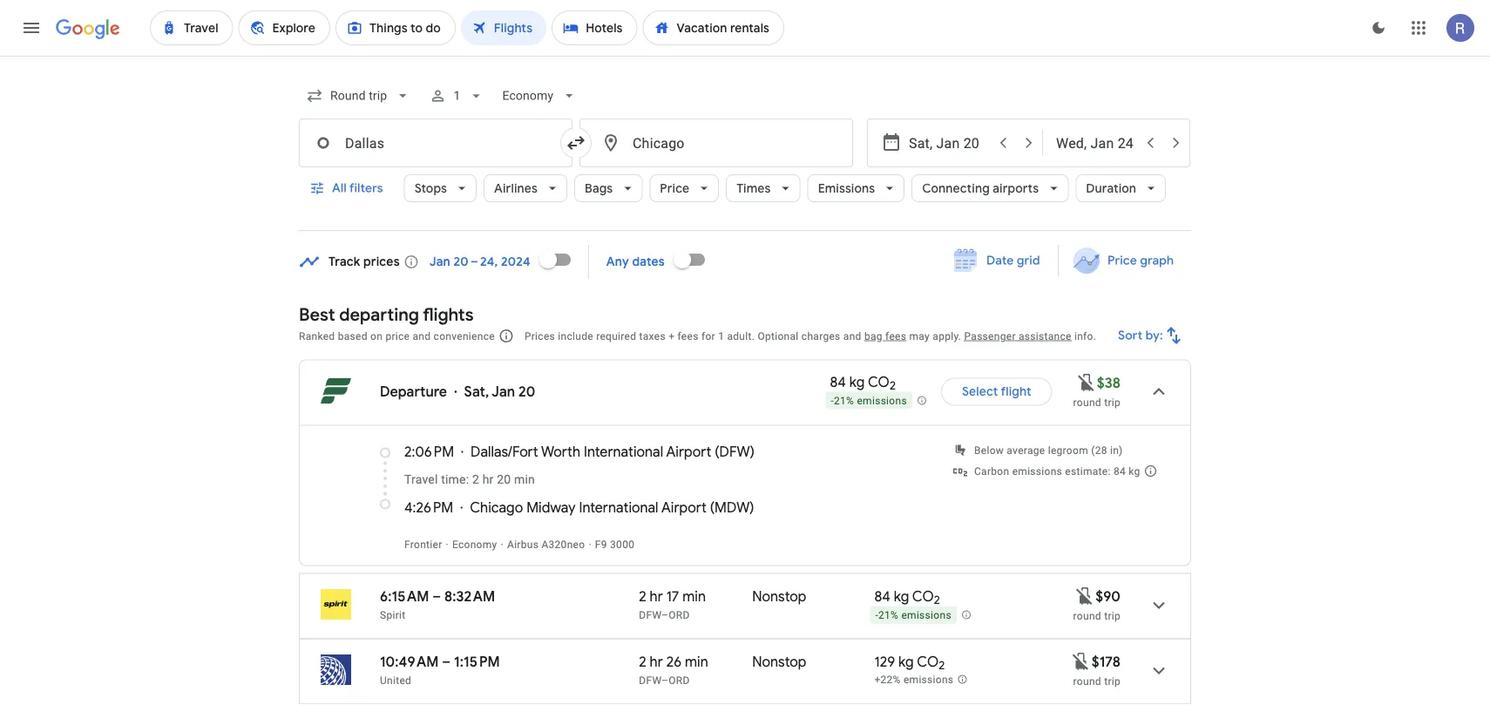 Task type: locate. For each thing, give the bounding box(es) containing it.
-21% emissions up 129 kg co 2
[[875, 609, 952, 622]]

jan right the learn more about tracked prices icon
[[430, 254, 451, 270]]

None text field
[[299, 119, 573, 167], [580, 119, 853, 167], [299, 119, 573, 167], [580, 119, 853, 167]]

0 vertical spatial (
[[715, 443, 720, 461]]

1 inside popup button
[[453, 88, 461, 103]]

this price for this flight doesn't include overhead bin access. if you need a carry-on bag, use the bags filter to update prices. image up (28
[[1076, 372, 1097, 393]]

best departing flights
[[299, 303, 474, 326]]

0 vertical spatial nonstop
[[753, 587, 807, 605]]

0 vertical spatial round trip
[[1073, 396, 1121, 408]]

0 vertical spatial international
[[584, 443, 663, 461]]

(
[[715, 443, 720, 461], [710, 499, 715, 516]]

1 vertical spatial nonstop flight. element
[[753, 653, 807, 673]]

nonstop
[[753, 587, 807, 605], [753, 653, 807, 671]]

1 vertical spatial hr
[[650, 587, 663, 605]]

hr for 2 hr 26 min
[[650, 653, 663, 671]]

airport
[[666, 443, 712, 461], [661, 499, 707, 516]]

0 vertical spatial ord
[[669, 609, 690, 621]]

sat, jan 20
[[464, 383, 536, 401]]

- down charges
[[831, 395, 834, 407]]

kg
[[850, 373, 865, 391], [1129, 465, 1141, 477], [894, 587, 909, 605], [899, 653, 914, 671]]

min right 26 at the bottom left
[[685, 653, 709, 671]]

2 vertical spatial min
[[685, 653, 709, 671]]

1 vertical spatial international
[[579, 499, 659, 516]]

0 vertical spatial round
[[1073, 396, 1102, 408]]

0 vertical spatial dfw
[[720, 443, 750, 461]]

assistance
[[1019, 330, 1072, 342]]

airports
[[993, 180, 1039, 196]]

0 vertical spatial )
[[750, 443, 755, 461]]

– inside 6:15 am – 8:32 am spirit
[[433, 587, 441, 605]]

price left graph
[[1108, 253, 1137, 268]]

change appearance image
[[1358, 7, 1400, 49]]

track prices
[[329, 254, 400, 270]]

2 vertical spatial round
[[1073, 675, 1102, 687]]

trip down $178 text box
[[1104, 675, 1121, 687]]

2 hr 26 min dfw – ord
[[639, 653, 709, 686]]

26
[[666, 653, 682, 671]]

84
[[830, 373, 846, 391], [1114, 465, 1126, 477], [875, 587, 891, 605]]

2:06 pm
[[404, 443, 454, 461]]

1 vertical spatial dfw
[[639, 609, 662, 621]]

0 vertical spatial 21%
[[834, 395, 854, 407]]

airlines
[[494, 180, 538, 196]]

0 vertical spatial this price for this flight doesn't include overhead bin access. if you need a carry-on bag, use the bags filter to update prices. image
[[1076, 372, 1097, 393]]

1 vertical spatial airport
[[661, 499, 707, 516]]

carbon emissions estimate: 84 kg
[[974, 465, 1141, 477]]

min
[[514, 472, 535, 487], [683, 587, 706, 605], [685, 653, 709, 671]]

dfw for 2 hr 17 min
[[639, 609, 662, 621]]

0 horizontal spatial jan
[[430, 254, 451, 270]]

1 vertical spatial 84
[[1114, 465, 1126, 477]]

prices
[[525, 330, 555, 342]]

round trip for $38
[[1073, 396, 1121, 408]]

trip down $38
[[1104, 396, 1121, 408]]

1 nonstop flight. element from the top
[[753, 587, 807, 608]]

– left 1:15 pm
[[442, 653, 451, 671]]

graph
[[1140, 253, 1174, 268]]

21%
[[834, 395, 854, 407], [879, 609, 899, 622]]

1 vertical spatial co
[[912, 587, 934, 605]]

min down dallas/fort
[[514, 472, 535, 487]]

1 horizontal spatial jan
[[492, 383, 515, 401]]

0 vertical spatial min
[[514, 472, 535, 487]]

dfw
[[720, 443, 750, 461], [639, 609, 662, 621], [639, 674, 662, 686]]

dfw inside 2 hr 26 min dfw – ord
[[639, 674, 662, 686]]

0 horizontal spatial 1
[[453, 88, 461, 103]]

2 vertical spatial round trip
[[1073, 675, 1121, 687]]

2 ) from the top
[[750, 499, 754, 516]]

0 horizontal spatial 20
[[497, 472, 511, 487]]

international up 3000
[[579, 499, 659, 516]]

$38
[[1097, 374, 1121, 392]]

date
[[987, 253, 1014, 268]]

price graph button
[[1062, 245, 1188, 276]]

2 round from the top
[[1073, 610, 1102, 622]]

this price for this flight doesn't include overhead bin access. if you need a carry-on bag, use the bags filter to update prices. image left flight details. leaves dallas/fort worth international airport at 10:49 am on saturday, january 20 and arrives at o'hare international airport at 1:15 pm on saturday, january 20. image
[[1071, 651, 1092, 672]]

round trip down $38
[[1073, 396, 1121, 408]]

hr left the 17
[[650, 587, 663, 605]]

0 vertical spatial price
[[660, 180, 690, 196]]

united
[[380, 674, 412, 686]]

0 vertical spatial trip
[[1104, 396, 1121, 408]]

dallas/fort
[[471, 443, 539, 461]]

0 vertical spatial 1
[[453, 88, 461, 103]]

1 vertical spatial 21%
[[879, 609, 899, 622]]

84 kg co 2 up 129 kg co 2
[[875, 587, 940, 608]]

1:15 pm
[[454, 653, 500, 671]]

dfw inside 2 hr 17 min dfw – ord
[[639, 609, 662, 621]]

20 right sat,
[[519, 383, 536, 401]]

2 nonstop from the top
[[753, 653, 807, 671]]

min inside 2 hr 17 min dfw – ord
[[683, 587, 706, 605]]

2 vertical spatial dfw
[[639, 674, 662, 686]]

hr
[[483, 472, 494, 487], [650, 587, 663, 605], [650, 653, 663, 671]]

2 vertical spatial this price for this flight doesn't include overhead bin access. if you need a carry-on bag, use the bags filter to update prices. image
[[1071, 651, 1092, 672]]

price
[[386, 330, 410, 342]]

1 nonstop from the top
[[753, 587, 807, 605]]

nonstop for 2 hr 26 min
[[753, 653, 807, 671]]

20
[[519, 383, 536, 401], [497, 472, 511, 487]]

round trip for $90
[[1073, 610, 1121, 622]]

1 vertical spatial nonstop
[[753, 653, 807, 671]]

-21% emissions down the "bag"
[[831, 395, 907, 407]]

– inside 2 hr 26 min dfw – ord
[[662, 674, 669, 686]]

8:32 am
[[445, 587, 495, 605]]

departure
[[380, 383, 447, 401]]

1 round from the top
[[1073, 396, 1102, 408]]

ord down 26 at the bottom left
[[669, 674, 690, 686]]

round trip down $178 text box
[[1073, 675, 1121, 687]]

– down the 17
[[662, 609, 669, 621]]

1 vertical spatial this price for this flight doesn't include overhead bin access. if you need a carry-on bag, use the bags filter to update prices. image
[[1075, 586, 1096, 606]]

1 vertical spatial (
[[710, 499, 715, 516]]

1 inside best departing flights main content
[[718, 330, 724, 342]]

21% down charges
[[834, 395, 854, 407]]

1 ) from the top
[[750, 443, 755, 461]]

6:15 am
[[380, 587, 429, 605]]

emissions down bag fees button
[[857, 395, 907, 407]]

3 round from the top
[[1073, 675, 1102, 687]]

21% up 129
[[879, 609, 899, 622]]

ord inside 2 hr 17 min dfw – ord
[[669, 609, 690, 621]]

dallas/fort worth international airport ( dfw )
[[471, 443, 755, 461]]

10:49 am
[[380, 653, 439, 671]]

20 – 24,
[[454, 254, 498, 270]]

date grid button
[[941, 245, 1054, 276]]

airport for chicago midway international airport
[[661, 499, 707, 516]]

nonstop for 2 hr 17 min
[[753, 587, 807, 605]]

ord for 17
[[669, 609, 690, 621]]

1 horizontal spatial fees
[[886, 330, 907, 342]]

1 vertical spatial 1
[[718, 330, 724, 342]]

co for $90
[[912, 587, 934, 605]]

this price for this flight doesn't include overhead bin access. if you need a carry-on bag, use the bags filter to update prices. image up $178
[[1075, 586, 1096, 606]]

2
[[890, 378, 896, 393], [472, 472, 479, 487], [639, 587, 647, 605], [934, 593, 940, 608], [639, 653, 647, 671], [939, 658, 945, 673]]

0 vertical spatial -21% emissions
[[831, 395, 907, 407]]

0 vertical spatial airport
[[666, 443, 712, 461]]

international
[[584, 443, 663, 461], [579, 499, 659, 516]]

price right bags popup button
[[660, 180, 690, 196]]

0 horizontal spatial fees
[[678, 330, 699, 342]]

dfw down the total duration 2 hr 17 min. element at the bottom
[[639, 609, 662, 621]]

co up +22% emissions
[[917, 653, 939, 671]]

2 trip from the top
[[1104, 610, 1121, 622]]

1 vertical spatial round trip
[[1073, 610, 1121, 622]]

dfw up mdw
[[720, 443, 750, 461]]

emissions down 129 kg co 2
[[904, 674, 954, 686]]

fees right +
[[678, 330, 699, 342]]

38 US dollars text field
[[1097, 374, 1121, 392]]

Arrival time: 4:26 PM. text field
[[404, 499, 453, 516]]

legroom
[[1048, 444, 1089, 456]]

learn more about ranking image
[[498, 328, 514, 344]]

hr for 2 hr 17 min
[[650, 587, 663, 605]]

Departure time: 2:06 PM. text field
[[404, 443, 454, 461]]

times
[[737, 180, 771, 196]]

)
[[750, 443, 755, 461], [750, 499, 754, 516]]

all filters
[[332, 180, 383, 196]]

2 up +22% emissions
[[939, 658, 945, 673]]

flight
[[1001, 384, 1032, 400]]

0 vertical spatial 84
[[830, 373, 846, 391]]

1 vertical spatial trip
[[1104, 610, 1121, 622]]

trip down 90 us dollars text box
[[1104, 610, 1121, 622]]

airport for dallas/fort worth international airport
[[666, 443, 712, 461]]

2 vertical spatial co
[[917, 653, 939, 671]]

84 kg co 2 down the "bag"
[[830, 373, 896, 393]]

based
[[338, 330, 368, 342]]

jan right sat,
[[492, 383, 515, 401]]

travel
[[404, 472, 438, 487]]

3 round trip from the top
[[1073, 675, 1121, 687]]

0 horizontal spatial -
[[831, 395, 834, 407]]

none search field containing all filters
[[299, 75, 1191, 231]]

and right price
[[413, 330, 431, 342]]

1 vertical spatial min
[[683, 587, 706, 605]]

1 vertical spatial price
[[1108, 253, 1137, 268]]

international up chicago midway international airport ( mdw )
[[584, 443, 663, 461]]

2 vertical spatial 84
[[875, 587, 891, 605]]

price
[[660, 180, 690, 196], [1108, 253, 1137, 268]]

0 horizontal spatial and
[[413, 330, 431, 342]]

co up 129 kg co 2
[[912, 587, 934, 605]]

2 left the 17
[[639, 587, 647, 605]]

1 round trip from the top
[[1073, 396, 1121, 408]]

flight details. leaves dallas/fort worth international airport at 10:49 am on saturday, january 20 and arrives at o'hare international airport at 1:15 pm on saturday, january 20. image
[[1138, 650, 1180, 692]]

round down $38
[[1073, 396, 1102, 408]]

this price for this flight doesn't include overhead bin access. if you need a carry-on bag, use the bags filter to update prices. image for $38
[[1076, 372, 1097, 393]]

round down $178 text box
[[1073, 675, 1102, 687]]

bags button
[[574, 167, 643, 209]]

2 ord from the top
[[669, 674, 690, 686]]

1 vertical spatial )
[[750, 499, 754, 516]]

round trip down 90 us dollars text box
[[1073, 610, 1121, 622]]

fees
[[678, 330, 699, 342], [886, 330, 907, 342]]

0 horizontal spatial 84
[[830, 373, 846, 391]]

kg up 129 kg co 2
[[894, 587, 909, 605]]

1 vertical spatial ord
[[669, 674, 690, 686]]

hr left 26 at the bottom left
[[650, 653, 663, 671]]

Departure text field
[[909, 119, 989, 166]]

hr up chicago
[[483, 472, 494, 487]]

min for 2 hr 17 min
[[683, 587, 706, 605]]

co
[[868, 373, 890, 391], [912, 587, 934, 605], [917, 653, 939, 671]]

round for $38
[[1073, 396, 1102, 408]]

loading results progress bar
[[0, 56, 1490, 59]]

0 vertical spatial 20
[[519, 383, 536, 401]]

0 vertical spatial jan
[[430, 254, 451, 270]]

kg up +22% emissions
[[899, 653, 914, 671]]

by:
[[1146, 328, 1164, 343]]

hr inside 2 hr 26 min dfw – ord
[[650, 653, 663, 671]]

and
[[413, 330, 431, 342], [844, 330, 862, 342]]

jan inside find the best price region
[[430, 254, 451, 270]]

dfw down total duration 2 hr 26 min. element
[[639, 674, 662, 686]]

leaves dallas/fort worth international airport at 6:15 am on saturday, january 20 and arrives at o'hare international airport at 8:32 am on saturday, january 20. element
[[380, 587, 495, 605]]

1 horizontal spatial and
[[844, 330, 862, 342]]

1 vertical spatial -
[[875, 609, 879, 622]]

round
[[1073, 396, 1102, 408], [1073, 610, 1102, 622], [1073, 675, 1102, 687]]

select flight button
[[941, 371, 1053, 413]]

time:
[[441, 472, 469, 487]]

min inside 2 hr 26 min dfw – ord
[[685, 653, 709, 671]]

nonstop flight. element
[[753, 587, 807, 608], [753, 653, 807, 673]]

min for 2 hr 26 min
[[685, 653, 709, 671]]

1 trip from the top
[[1104, 396, 1121, 408]]

main menu image
[[21, 17, 42, 38]]

0 vertical spatial -
[[831, 395, 834, 407]]

round down 90 us dollars text box
[[1073, 610, 1102, 622]]

- up 129
[[875, 609, 879, 622]]

2 up 129 kg co 2
[[934, 593, 940, 608]]

Departure time: 6:15 AM. text field
[[380, 587, 429, 605]]

this price for this flight doesn't include overhead bin access. if you need a carry-on bag, use the bags filter to update prices. image
[[1076, 372, 1097, 393], [1075, 586, 1096, 606], [1071, 651, 1092, 672]]

) for chicago midway international airport ( mdw )
[[750, 499, 754, 516]]

1 vertical spatial round
[[1073, 610, 1102, 622]]

– right the 6:15 am text field
[[433, 587, 441, 605]]

price inside button
[[1108, 253, 1137, 268]]

international for worth
[[584, 443, 663, 461]]

filters
[[349, 180, 383, 196]]

kg inside 129 kg co 2
[[899, 653, 914, 671]]

1 horizontal spatial price
[[1108, 253, 1137, 268]]

2 vertical spatial trip
[[1104, 675, 1121, 687]]

flight details. leaves dallas/fort worth international airport at 6:15 am on saturday, january 20 and arrives at o'hare international airport at 8:32 am on saturday, january 20. image
[[1138, 584, 1180, 626]]

trip
[[1104, 396, 1121, 408], [1104, 610, 1121, 622], [1104, 675, 1121, 687]]

None search field
[[299, 75, 1191, 231]]

90 US dollars text field
[[1096, 587, 1121, 605]]

1 horizontal spatial 1
[[718, 330, 724, 342]]

this price for this flight doesn't include overhead bin access. if you need a carry-on bag, use the bags filter to update prices. image for $178
[[1071, 651, 1092, 672]]

f9
[[595, 538, 607, 550]]

0 vertical spatial nonstop flight. element
[[753, 587, 807, 608]]

$90
[[1096, 587, 1121, 605]]

duration
[[1086, 180, 1137, 196]]

1 horizontal spatial 84
[[875, 587, 891, 605]]

84 down charges
[[830, 373, 846, 391]]

20 down dallas/fort
[[497, 472, 511, 487]]

price for price
[[660, 180, 690, 196]]

2 down bag fees button
[[890, 378, 896, 393]]

total duration 2 hr 17 min. element
[[639, 587, 753, 608]]

0 horizontal spatial price
[[660, 180, 690, 196]]

flights
[[423, 303, 474, 326]]

2 inside 2 hr 17 min dfw – ord
[[639, 587, 647, 605]]

1 button
[[422, 75, 492, 117]]

min right the 17
[[683, 587, 706, 605]]

2 nonstop flight. element from the top
[[753, 653, 807, 673]]

2 round trip from the top
[[1073, 610, 1121, 622]]

best departing flights main content
[[299, 239, 1191, 705]]

fees right the "bag"
[[886, 330, 907, 342]]

and left the "bag"
[[844, 330, 862, 342]]

hr inside 2 hr 17 min dfw – ord
[[650, 587, 663, 605]]

1 horizontal spatial 20
[[519, 383, 536, 401]]

3 trip from the top
[[1104, 675, 1121, 687]]

co inside 129 kg co 2
[[917, 653, 939, 671]]

charges
[[802, 330, 841, 342]]

2 left 26 at the bottom left
[[639, 653, 647, 671]]

price inside popup button
[[660, 180, 690, 196]]

2 vertical spatial hr
[[650, 653, 663, 671]]

 image
[[501, 538, 504, 550]]

dfw for 2 hr 26 min
[[639, 674, 662, 686]]

– down 26 at the bottom left
[[662, 674, 669, 686]]

1 ord from the top
[[669, 609, 690, 621]]

6:15 am – 8:32 am spirit
[[380, 587, 495, 621]]

84 up 129
[[875, 587, 891, 605]]

any
[[606, 254, 629, 270]]

times button
[[726, 167, 801, 209]]

ord down the 17
[[669, 609, 690, 621]]

co down the "bag"
[[868, 373, 890, 391]]

– inside 10:49 am – 1:15 pm united
[[442, 653, 451, 671]]

on
[[370, 330, 383, 342]]

84 down in)
[[1114, 465, 1126, 477]]

departing
[[339, 303, 419, 326]]

None field
[[299, 80, 419, 112], [495, 80, 585, 112], [299, 80, 419, 112], [495, 80, 585, 112]]

ord inside 2 hr 26 min dfw – ord
[[669, 674, 690, 686]]



Task type: describe. For each thing, give the bounding box(es) containing it.
round for $178
[[1073, 675, 1102, 687]]

ranked
[[299, 330, 335, 342]]

2 inside 2 hr 26 min dfw – ord
[[639, 653, 647, 671]]

2024
[[501, 254, 531, 270]]

10:49 am – 1:15 pm united
[[380, 653, 500, 686]]

kg right estimate: at the right bottom of page
[[1129, 465, 1141, 477]]

round for $90
[[1073, 610, 1102, 622]]

price graph
[[1108, 253, 1174, 268]]

1 fees from the left
[[678, 330, 699, 342]]

select
[[962, 384, 998, 400]]

chicago midway international airport ( mdw )
[[470, 499, 754, 516]]

frontier
[[404, 538, 442, 550]]

$178
[[1092, 653, 1121, 671]]

required
[[596, 330, 637, 342]]

emissions up 129 kg co 2
[[902, 609, 952, 622]]

connecting airports
[[922, 180, 1039, 196]]

2 inside 129 kg co 2
[[939, 658, 945, 673]]

) for dallas/fort worth international airport ( dfw )
[[750, 443, 755, 461]]

f9 3000
[[595, 538, 635, 550]]

below
[[974, 444, 1004, 456]]

duration button
[[1076, 167, 1166, 209]]

below average legroom (28 in)
[[974, 444, 1123, 456]]

3000
[[610, 538, 635, 550]]

worth
[[541, 443, 581, 461]]

in)
[[1110, 444, 1123, 456]]

carbon
[[974, 465, 1010, 477]]

129 kg co 2
[[875, 653, 945, 673]]

bags
[[585, 180, 613, 196]]

2 and from the left
[[844, 330, 862, 342]]

passenger assistance button
[[964, 330, 1072, 342]]

taxes
[[639, 330, 666, 342]]

emissions down below average legroom (28 in)
[[1013, 465, 1063, 477]]

this price for this flight doesn't include overhead bin access. if you need a carry-on bag, use the bags filter to update prices. image for $90
[[1075, 586, 1096, 606]]

1 vertical spatial 84 kg co 2
[[875, 587, 940, 608]]

Return text field
[[1056, 119, 1137, 166]]

estimate:
[[1065, 465, 1111, 477]]

convenience
[[434, 330, 495, 342]]

Departure time: 10:49 AM. text field
[[380, 653, 439, 671]]

connecting
[[922, 180, 990, 196]]

sat,
[[464, 383, 489, 401]]

1 vertical spatial 20
[[497, 472, 511, 487]]

nonstop flight. element for 2 hr 17 min
[[753, 587, 807, 608]]

leaves dallas/fort worth international airport at 10:49 am on saturday, january 20 and arrives at o'hare international airport at 1:15 pm on saturday, january 20. element
[[380, 653, 500, 671]]

emissions button
[[808, 167, 905, 209]]

178 US dollars text field
[[1092, 653, 1121, 671]]

+22%
[[875, 674, 901, 686]]

0 vertical spatial 84 kg co 2
[[830, 373, 896, 393]]

2 horizontal spatial 84
[[1114, 465, 1126, 477]]

adult.
[[727, 330, 755, 342]]

stops button
[[404, 167, 477, 209]]

0 vertical spatial co
[[868, 373, 890, 391]]

trip for $90
[[1104, 610, 1121, 622]]

sort by: button
[[1112, 315, 1191, 356]]

trip for $38
[[1104, 396, 1121, 408]]

grid
[[1017, 253, 1041, 268]]

may
[[910, 330, 930, 342]]

carbon emissions estimate: 84 kilograms element
[[974, 465, 1141, 477]]

round trip for $178
[[1073, 675, 1121, 687]]

co for $178
[[917, 653, 939, 671]]

stops
[[415, 180, 447, 196]]

total duration 2 hr 26 min. element
[[639, 653, 753, 673]]

(28
[[1091, 444, 1108, 456]]

( for mdw
[[710, 499, 715, 516]]

track
[[329, 254, 360, 270]]

4:26 pm
[[404, 499, 453, 516]]

Arrival time: 8:32 AM. text field
[[445, 587, 495, 605]]

2 hr 17 min dfw – ord
[[639, 587, 706, 621]]

emissions
[[818, 180, 875, 196]]

jan 20 – 24, 2024
[[430, 254, 531, 270]]

travel time: 2 hr 20 min
[[404, 472, 535, 487]]

international for midway
[[579, 499, 659, 516]]

– inside 2 hr 17 min dfw – ord
[[662, 609, 669, 621]]

chicago
[[470, 499, 523, 516]]

0 vertical spatial hr
[[483, 472, 494, 487]]

bag
[[865, 330, 883, 342]]

2 right time:
[[472, 472, 479, 487]]

airlines button
[[484, 167, 567, 209]]

+22% emissions
[[875, 674, 954, 686]]

ord for 26
[[669, 674, 690, 686]]

kg down the "bag"
[[850, 373, 865, 391]]

sort
[[1118, 328, 1143, 343]]

ranked based on price and convenience
[[299, 330, 495, 342]]

17
[[666, 587, 679, 605]]

swap origin and destination. image
[[566, 132, 587, 153]]

1 vertical spatial jan
[[492, 383, 515, 401]]

find the best price region
[[299, 239, 1191, 290]]

2 fees from the left
[[886, 330, 907, 342]]

date grid
[[987, 253, 1041, 268]]

1 horizontal spatial 21%
[[879, 609, 899, 622]]

( for dfw
[[715, 443, 720, 461]]

1 vertical spatial -21% emissions
[[875, 609, 952, 622]]

any dates
[[606, 254, 665, 270]]

for
[[702, 330, 715, 342]]

prices include required taxes + fees for 1 adult. optional charges and bag fees may apply. passenger assistance
[[525, 330, 1072, 342]]

Arrival time: 1:15 PM. text field
[[454, 653, 500, 671]]

0 horizontal spatial 21%
[[834, 395, 854, 407]]

price for price graph
[[1108, 253, 1137, 268]]

midway
[[527, 499, 576, 516]]

sort by:
[[1118, 328, 1164, 343]]

apply.
[[933, 330, 962, 342]]

optional
[[758, 330, 799, 342]]

include
[[558, 330, 593, 342]]

bag fees button
[[865, 330, 907, 342]]

1 horizontal spatial -
[[875, 609, 879, 622]]

+
[[669, 330, 675, 342]]

learn more about tracked prices image
[[403, 254, 419, 270]]

economy
[[452, 538, 497, 550]]

1 and from the left
[[413, 330, 431, 342]]

129
[[875, 653, 895, 671]]

trip for $178
[[1104, 675, 1121, 687]]

price button
[[650, 167, 719, 209]]

connecting airports button
[[912, 167, 1069, 209]]

nonstop flight. element for 2 hr 26 min
[[753, 653, 807, 673]]

mdw
[[715, 499, 750, 516]]

passenger
[[964, 330, 1016, 342]]

all
[[332, 180, 347, 196]]

dates
[[632, 254, 665, 270]]

average
[[1007, 444, 1045, 456]]

best
[[299, 303, 335, 326]]



Task type: vqa. For each thing, say whether or not it's contained in the screenshot.
– inside 6:15 AM – 8:32 AM Spirit
yes



